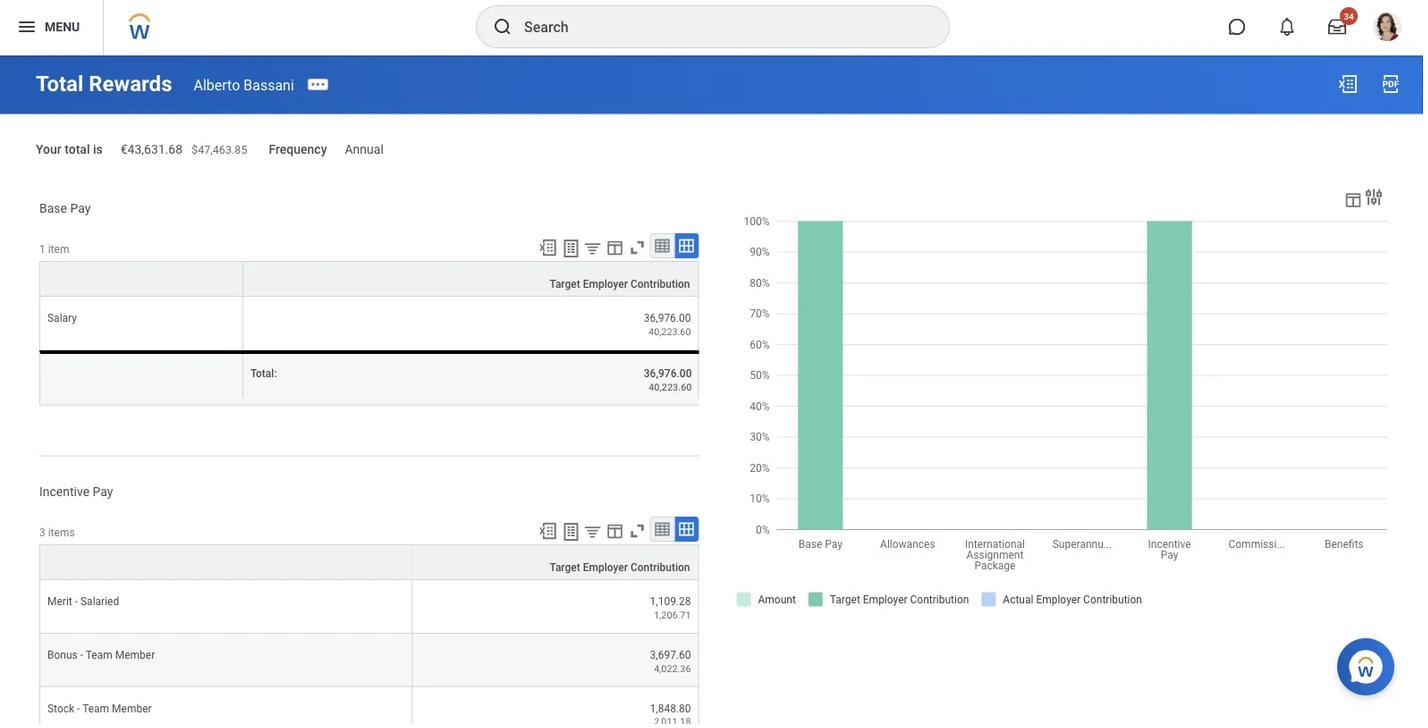 Task type: describe. For each thing, give the bounding box(es) containing it.
target employer contribution button for base pay
[[243, 262, 698, 296]]

menu
[[45, 19, 80, 34]]

row containing merit - salaried
[[39, 581, 699, 634]]

- for stock
[[77, 702, 80, 715]]

incentive pay
[[39, 484, 113, 499]]

your total is
[[36, 142, 103, 157]]

stock - team member
[[47, 702, 152, 715]]

justify image
[[16, 16, 38, 38]]

employer for incentive pay
[[583, 562, 628, 574]]

contribution for incentive pay
[[631, 562, 690, 574]]

frequency
[[269, 142, 327, 157]]

configure and view chart data image
[[1363, 186, 1385, 208]]

1,109.28
[[650, 596, 691, 608]]

merit - salaried
[[47, 596, 119, 608]]

select to filter grid data image for base pay
[[583, 239, 602, 258]]

select to filter grid data image for incentive pay
[[583, 522, 602, 541]]

your total is element
[[121, 131, 247, 158]]

inbox large image
[[1328, 18, 1346, 36]]

view printable version (pdf) image
[[1380, 73, 1402, 95]]

row containing salary
[[39, 297, 699, 350]]

expand table image for base pay
[[678, 237, 695, 255]]

bonus - team member
[[47, 649, 155, 662]]

1,109.28 1,206.71
[[650, 596, 691, 621]]

target employer contribution for base pay
[[550, 278, 690, 291]]

1 36,976.00 from the top
[[644, 312, 691, 325]]

2 40,223.60 from the top
[[649, 381, 692, 393]]

target employer contribution row for incentive pay
[[39, 545, 699, 581]]

alberto
[[194, 76, 240, 93]]

annual
[[345, 142, 384, 157]]

rewards
[[89, 71, 172, 97]]

1 40,223.60 from the top
[[649, 326, 691, 337]]

base
[[39, 201, 67, 215]]

2 36,976.00 from the top
[[644, 367, 692, 380]]

salaried
[[80, 596, 119, 608]]

€43,631.68
[[121, 142, 183, 157]]

member for stock - team member
[[112, 702, 152, 715]]

fullscreen image for base pay
[[627, 238, 647, 258]]

target employer contribution for incentive pay
[[550, 562, 690, 574]]

cell inside total rewards "main content"
[[39, 350, 243, 405]]

frequency element
[[345, 131, 384, 158]]

table image for incentive pay
[[653, 521, 671, 539]]

1 item
[[39, 243, 69, 256]]

merit
[[47, 596, 72, 608]]

target for base pay
[[550, 278, 580, 291]]

row containing total:
[[39, 350, 699, 405]]

target employer contribution row for base pay
[[39, 261, 699, 297]]

your
[[36, 142, 62, 157]]

€43,631.68 $47,463.85
[[121, 142, 247, 157]]

1,848.80
[[650, 702, 691, 715]]

menu button
[[0, 0, 103, 55]]

alberto bassani link
[[194, 76, 294, 93]]

3 items
[[39, 527, 75, 539]]



Task type: locate. For each thing, give the bounding box(es) containing it.
team right stock
[[82, 702, 109, 715]]

2 vertical spatial -
[[77, 702, 80, 715]]

0 vertical spatial 36,976.00 40,223.60
[[644, 312, 691, 337]]

click to view/edit grid preferences image right export to worksheets icon
[[605, 238, 625, 258]]

expand table image for incentive pay
[[678, 521, 695, 539]]

0 vertical spatial export to excel image
[[1337, 73, 1359, 95]]

1 target from the top
[[550, 278, 580, 291]]

export to worksheets image
[[560, 522, 582, 543]]

0 vertical spatial target employer contribution button
[[243, 262, 698, 296]]

profile logan mcneil image
[[1373, 13, 1402, 45]]

- for merit
[[75, 596, 78, 608]]

1 vertical spatial 40,223.60
[[649, 381, 692, 393]]

target for incentive pay
[[550, 562, 580, 574]]

toolbar for incentive pay
[[530, 517, 699, 545]]

base pay
[[39, 201, 91, 215]]

3
[[39, 527, 45, 539]]

- for bonus
[[80, 649, 83, 662]]

table image for base pay
[[653, 237, 671, 255]]

1 target employer contribution row from the top
[[39, 261, 699, 297]]

search image
[[492, 16, 513, 38]]

item
[[48, 243, 69, 256]]

0 vertical spatial target
[[550, 278, 580, 291]]

click to view/edit grid preferences image for incentive pay
[[605, 522, 625, 541]]

1 horizontal spatial export to excel image
[[1337, 73, 1359, 95]]

export to excel image
[[1337, 73, 1359, 95], [538, 238, 558, 258]]

total
[[65, 142, 90, 157]]

0 vertical spatial expand table image
[[678, 237, 695, 255]]

0 vertical spatial contribution
[[631, 278, 690, 291]]

fullscreen image right export to worksheets image on the left of page
[[627, 522, 647, 541]]

1 vertical spatial export to excel image
[[538, 238, 558, 258]]

contribution
[[631, 278, 690, 291], [631, 562, 690, 574]]

0 vertical spatial select to filter grid data image
[[583, 239, 602, 258]]

0 vertical spatial 40,223.60
[[649, 326, 691, 337]]

- right merit
[[75, 596, 78, 608]]

0 horizontal spatial pay
[[70, 201, 91, 215]]

target employer contribution down export to worksheets icon
[[550, 278, 690, 291]]

1 vertical spatial table image
[[653, 521, 671, 539]]

expand table image
[[678, 237, 695, 255], [678, 521, 695, 539]]

1 vertical spatial target employer contribution
[[550, 562, 690, 574]]

click to view/edit grid preferences image for base pay
[[605, 238, 625, 258]]

export to excel image left view printable version (pdf) icon
[[1337, 73, 1359, 95]]

member down salaried
[[115, 649, 155, 662]]

2 fullscreen image from the top
[[627, 522, 647, 541]]

select to filter grid data image
[[583, 239, 602, 258], [583, 522, 602, 541]]

1 36,976.00 40,223.60 from the top
[[644, 312, 691, 337]]

toolbar
[[530, 234, 699, 261], [530, 517, 699, 545]]

member
[[115, 649, 155, 662], [112, 702, 152, 715]]

pay right base
[[70, 201, 91, 215]]

$47,463.85
[[191, 144, 247, 157]]

36,976.00 40,223.60
[[644, 312, 691, 337], [644, 367, 692, 393]]

2 contribution from the top
[[631, 562, 690, 574]]

pay for base pay
[[70, 201, 91, 215]]

contribution for base pay
[[631, 278, 690, 291]]

notifications large image
[[1278, 18, 1296, 36]]

1 vertical spatial 36,976.00 40,223.60
[[644, 367, 692, 393]]

export to excel image for view printable version (pdf) icon
[[1337, 73, 1359, 95]]

- right bonus
[[80, 649, 83, 662]]

1 vertical spatial -
[[80, 649, 83, 662]]

3,697.60
[[650, 649, 691, 662]]

1 contribution from the top
[[631, 278, 690, 291]]

1 row from the top
[[39, 297, 699, 350]]

1 vertical spatial pay
[[93, 484, 113, 499]]

1 vertical spatial click to view/edit grid preferences image
[[605, 522, 625, 541]]

40,223.60
[[649, 326, 691, 337], [649, 381, 692, 393]]

total rewards
[[36, 71, 172, 97]]

2 table image from the top
[[653, 521, 671, 539]]

team for bonus
[[86, 649, 112, 662]]

0 vertical spatial click to view/edit grid preferences image
[[605, 238, 625, 258]]

1 vertical spatial contribution
[[631, 562, 690, 574]]

0 vertical spatial toolbar
[[530, 234, 699, 261]]

export to excel image left export to worksheets icon
[[538, 238, 558, 258]]

0 vertical spatial target employer contribution
[[550, 278, 690, 291]]

target employer contribution row
[[39, 261, 699, 297], [39, 545, 699, 581]]

target down export to worksheets icon
[[550, 278, 580, 291]]

2 toolbar from the top
[[530, 517, 699, 545]]

alberto bassani
[[194, 76, 294, 93]]

5 row from the top
[[39, 687, 699, 725]]

1 select to filter grid data image from the top
[[583, 239, 602, 258]]

row containing bonus - team member
[[39, 634, 699, 687]]

pay
[[70, 201, 91, 215], [93, 484, 113, 499]]

select to filter grid data image right export to worksheets image on the left of page
[[583, 522, 602, 541]]

1 vertical spatial target employer contribution button
[[413, 546, 698, 580]]

export to excel image
[[538, 522, 558, 541]]

Search Workday  search field
[[524, 7, 912, 47]]

team
[[86, 649, 112, 662], [82, 702, 109, 715]]

36,976.00
[[644, 312, 691, 325], [644, 367, 692, 380]]

2 select to filter grid data image from the top
[[583, 522, 602, 541]]

0 vertical spatial target employer contribution row
[[39, 261, 699, 297]]

34
[[1344, 11, 1354, 21]]

target
[[550, 278, 580, 291], [550, 562, 580, 574]]

member down bonus - team member
[[112, 702, 152, 715]]

2 row from the top
[[39, 350, 699, 405]]

2 target employer contribution from the top
[[550, 562, 690, 574]]

1 vertical spatial target
[[550, 562, 580, 574]]

1 vertical spatial member
[[112, 702, 152, 715]]

1 vertical spatial 36,976.00
[[644, 367, 692, 380]]

1 vertical spatial target employer contribution row
[[39, 545, 699, 581]]

4 row from the top
[[39, 634, 699, 687]]

pay right incentive
[[93, 484, 113, 499]]

1 vertical spatial expand table image
[[678, 521, 695, 539]]

-
[[75, 596, 78, 608], [80, 649, 83, 662], [77, 702, 80, 715]]

employer
[[583, 278, 628, 291], [583, 562, 628, 574]]

0 vertical spatial pay
[[70, 201, 91, 215]]

1 vertical spatial employer
[[583, 562, 628, 574]]

34 button
[[1318, 7, 1358, 47]]

- right stock
[[77, 702, 80, 715]]

2 36,976.00 40,223.60 from the top
[[644, 367, 692, 393]]

4,022.36
[[654, 663, 691, 674]]

target employer contribution button
[[243, 262, 698, 296], [413, 546, 698, 580]]

0 vertical spatial fullscreen image
[[627, 238, 647, 258]]

2 employer from the top
[[583, 562, 628, 574]]

0 vertical spatial team
[[86, 649, 112, 662]]

0 vertical spatial table image
[[653, 237, 671, 255]]

incentive
[[39, 484, 90, 499]]

is
[[93, 142, 103, 157]]

0 vertical spatial employer
[[583, 278, 628, 291]]

items
[[48, 527, 75, 539]]

2 click to view/edit grid preferences image from the top
[[605, 522, 625, 541]]

toolbar for base pay
[[530, 234, 699, 261]]

1 vertical spatial toolbar
[[530, 517, 699, 545]]

0 vertical spatial -
[[75, 596, 78, 608]]

table image
[[653, 237, 671, 255], [653, 521, 671, 539]]

3,697.60 4,022.36
[[650, 649, 691, 674]]

3 row from the top
[[39, 581, 699, 634]]

1 table image from the top
[[653, 237, 671, 255]]

team for stock
[[82, 702, 109, 715]]

2 expand table image from the top
[[678, 521, 695, 539]]

select to filter grid data image right export to worksheets icon
[[583, 239, 602, 258]]

configure and view chart data image
[[1343, 190, 1363, 210]]

fullscreen image for incentive pay
[[627, 522, 647, 541]]

target down export to worksheets image on the left of page
[[550, 562, 580, 574]]

target employer contribution button for incentive pay
[[413, 546, 698, 580]]

2 target from the top
[[550, 562, 580, 574]]

0 vertical spatial member
[[115, 649, 155, 662]]

export to worksheets image
[[560, 238, 582, 260]]

stock
[[47, 702, 74, 715]]

1 horizontal spatial pay
[[93, 484, 113, 499]]

1 fullscreen image from the top
[[627, 238, 647, 258]]

team right bonus
[[86, 649, 112, 662]]

total rewards main content
[[0, 55, 1423, 725]]

employer for base pay
[[583, 278, 628, 291]]

total
[[36, 71, 83, 97]]

target employer contribution down export to worksheets image on the left of page
[[550, 562, 690, 574]]

total:
[[250, 367, 277, 380]]

click to view/edit grid preferences image right export to worksheets image on the left of page
[[605, 522, 625, 541]]

1 vertical spatial fullscreen image
[[627, 522, 647, 541]]

1 target employer contribution from the top
[[550, 278, 690, 291]]

1,206.71
[[654, 610, 691, 621]]

bassani
[[243, 76, 294, 93]]

export to excel image for export to worksheets icon
[[538, 238, 558, 258]]

0 horizontal spatial export to excel image
[[538, 238, 558, 258]]

target employer contribution
[[550, 278, 690, 291], [550, 562, 690, 574]]

row
[[39, 297, 699, 350], [39, 350, 699, 405], [39, 581, 699, 634], [39, 634, 699, 687], [39, 687, 699, 725]]

1 employer from the top
[[583, 278, 628, 291]]

row containing stock - team member
[[39, 687, 699, 725]]

bonus
[[47, 649, 78, 662]]

1 toolbar from the top
[[530, 234, 699, 261]]

1 vertical spatial select to filter grid data image
[[583, 522, 602, 541]]

pay for incentive pay
[[93, 484, 113, 499]]

2 target employer contribution row from the top
[[39, 545, 699, 581]]

fullscreen image
[[627, 238, 647, 258], [627, 522, 647, 541]]

1 vertical spatial team
[[82, 702, 109, 715]]

1 click to view/edit grid preferences image from the top
[[605, 238, 625, 258]]

click to view/edit grid preferences image
[[605, 238, 625, 258], [605, 522, 625, 541]]

1
[[39, 243, 45, 256]]

1 expand table image from the top
[[678, 237, 695, 255]]

member for bonus - team member
[[115, 649, 155, 662]]

fullscreen image right export to worksheets icon
[[627, 238, 647, 258]]

salary
[[47, 312, 77, 325]]

0 vertical spatial 36,976.00
[[644, 312, 691, 325]]

cell
[[39, 350, 243, 405]]



Task type: vqa. For each thing, say whether or not it's contained in the screenshot.
the bottom Click to view/edit grid preferences image
yes



